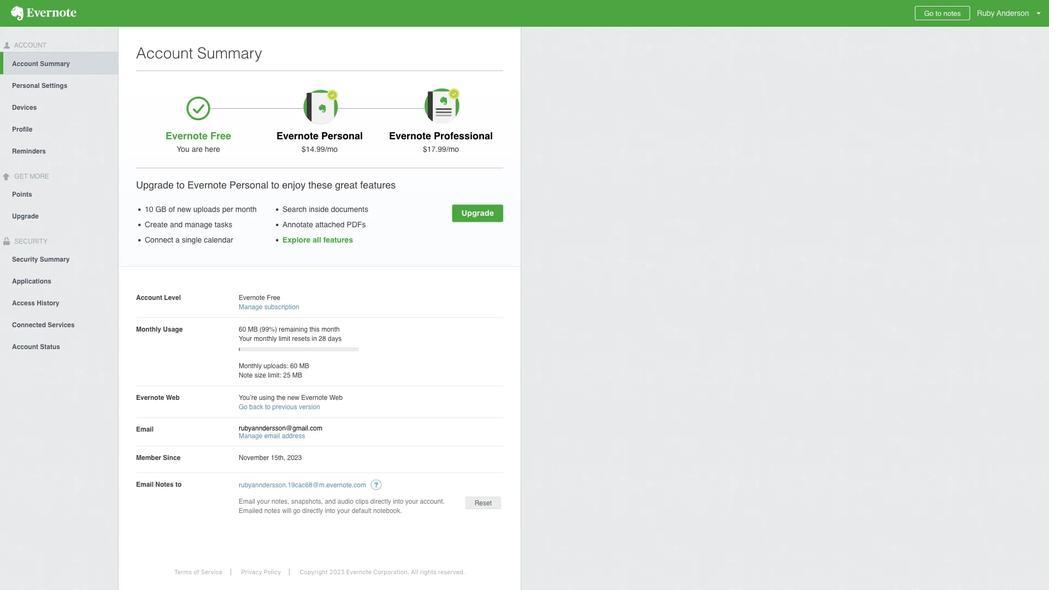 Task type: vqa. For each thing, say whether or not it's contained in the screenshot.
Search text field
no



Task type: locate. For each thing, give the bounding box(es) containing it.
manage left email
[[239, 432, 263, 440]]

your up 'emailed'
[[257, 498, 270, 505]]

0 vertical spatial go
[[925, 9, 934, 17]]

pdfs
[[347, 220, 366, 229]]

1 horizontal spatial your
[[337, 507, 350, 515]]

mo down professional on the left top of page
[[449, 145, 459, 154]]

into up 'notebook.'
[[393, 498, 404, 505]]

1 horizontal spatial new
[[288, 394, 300, 402]]

month inside 60 mb (99%) remaining this month your monthly limit resets in 28 days
[[322, 326, 340, 333]]

mo inside evernote professional $17.99/ mo
[[449, 145, 459, 154]]

personal up devices
[[12, 82, 40, 90]]

mb right 25
[[292, 371, 302, 379]]

devices link
[[0, 96, 118, 118]]

2 mo from the left
[[449, 145, 459, 154]]

email up 'emailed'
[[239, 498, 255, 505]]

1 horizontal spatial into
[[393, 498, 404, 505]]

your left account.
[[406, 498, 418, 505]]

1 vertical spatial directly
[[302, 507, 323, 515]]

15th,
[[271, 454, 286, 462]]

0 horizontal spatial web
[[166, 394, 180, 402]]

monthly inside monthly uploads: 60 mb note size limit: 25 mb
[[239, 362, 262, 370]]

email left notes
[[136, 481, 154, 488]]

monthly up the note on the bottom left of page
[[239, 362, 262, 370]]

0 horizontal spatial and
[[170, 220, 183, 229]]

features right great
[[360, 179, 396, 191]]

directly
[[371, 498, 391, 505], [302, 507, 323, 515]]

1 vertical spatial and
[[325, 498, 336, 505]]

(99%)
[[260, 326, 277, 333]]

copyright
[[300, 569, 328, 576]]

and left audio
[[325, 498, 336, 505]]

access
[[12, 299, 35, 307]]

directly down snapshots,
[[302, 507, 323, 515]]

new for evernote
[[288, 394, 300, 402]]

0 horizontal spatial free
[[210, 130, 231, 141]]

1 vertical spatial new
[[288, 394, 300, 402]]

month
[[235, 205, 257, 214], [322, 326, 340, 333]]

0 horizontal spatial personal
[[12, 82, 40, 90]]

into left default
[[325, 507, 335, 515]]

1 horizontal spatial features
[[360, 179, 396, 191]]

evernote inside evernote personal $14.99/ mo
[[277, 130, 319, 141]]

60 up 25
[[290, 362, 298, 370]]

account
[[13, 42, 46, 49], [136, 44, 193, 62], [12, 60, 38, 68], [136, 294, 162, 301], [12, 343, 38, 351]]

rubyanndersson.19cac68@m.evernote.com link
[[239, 481, 366, 489]]

0 vertical spatial of
[[169, 205, 175, 214]]

you
[[177, 145, 190, 154]]

email for email notes to
[[136, 481, 154, 488]]

email for email your notes, snapshots, and audio clips directly into your account. emailed notes will go directly into your default notebook.
[[239, 498, 255, 505]]

0 vertical spatial security
[[13, 238, 48, 245]]

to left ruby
[[936, 9, 942, 17]]

1 horizontal spatial month
[[322, 326, 340, 333]]

$14.99/
[[302, 145, 327, 154]]

features down the attached
[[323, 236, 353, 244]]

security up applications
[[12, 255, 38, 263]]

1 horizontal spatial mo
[[449, 145, 459, 154]]

emailed
[[239, 507, 263, 515]]

your down audio
[[337, 507, 350, 515]]

summary
[[197, 44, 262, 62], [40, 60, 70, 68], [40, 255, 70, 263]]

60 up your
[[239, 326, 246, 333]]

member since
[[136, 454, 181, 462]]

create
[[145, 220, 168, 229]]

devices
[[12, 104, 37, 111]]

1 horizontal spatial 60
[[290, 362, 298, 370]]

upgrade
[[136, 179, 174, 191], [462, 208, 494, 217], [12, 212, 39, 220]]

new up create and manage tasks
[[177, 205, 191, 214]]

2 horizontal spatial your
[[406, 498, 418, 505]]

1 horizontal spatial of
[[194, 569, 199, 576]]

the
[[277, 394, 286, 402]]

10
[[145, 205, 153, 214]]

explore all features
[[283, 236, 353, 244]]

personal up '$14.99/'
[[321, 130, 363, 141]]

2 upgrade link from the left
[[0, 205, 118, 227]]

mb up your
[[248, 326, 258, 333]]

1 horizontal spatial 2023
[[330, 569, 345, 576]]

and up a
[[170, 220, 183, 229]]

0 horizontal spatial mo
[[327, 145, 338, 154]]

to up 10 gb of new uploads per month
[[177, 179, 185, 191]]

free
[[210, 130, 231, 141], [267, 294, 280, 301]]

free up manage subscription link at the bottom of page
[[267, 294, 280, 301]]

evernote link
[[0, 0, 87, 27]]

to right notes
[[175, 481, 182, 488]]

mo
[[327, 145, 338, 154], [449, 145, 459, 154]]

of right terms
[[194, 569, 199, 576]]

in
[[312, 335, 317, 342]]

snapshots,
[[291, 498, 323, 505]]

0 horizontal spatial new
[[177, 205, 191, 214]]

1 horizontal spatial free
[[267, 294, 280, 301]]

None submit
[[466, 497, 501, 509]]

1 horizontal spatial personal
[[230, 179, 268, 191]]

will
[[282, 507, 291, 515]]

2023 right 15th,
[[287, 454, 302, 462]]

0 vertical spatial and
[[170, 220, 183, 229]]

2 web from the left
[[329, 394, 343, 402]]

you're using the new evernote web go back to previous version
[[239, 394, 343, 411]]

notes down 'notes,'
[[264, 507, 280, 515]]

evernote web
[[136, 394, 180, 402]]

1 vertical spatial 60
[[290, 362, 298, 370]]

0 horizontal spatial account summary
[[12, 60, 70, 68]]

features
[[360, 179, 396, 191], [323, 236, 353, 244]]

here
[[205, 145, 220, 154]]

privacy policy
[[241, 569, 281, 576]]

new
[[177, 205, 191, 214], [288, 394, 300, 402]]

1 horizontal spatial web
[[329, 394, 343, 402]]

security for security summary
[[12, 255, 38, 263]]

free for evernote free manage subscription
[[267, 294, 280, 301]]

evernote personal $14.99/ mo
[[277, 130, 363, 154]]

1 horizontal spatial and
[[325, 498, 336, 505]]

0 vertical spatial email
[[136, 426, 154, 433]]

ruby anderson
[[977, 9, 1030, 17]]

settings
[[42, 82, 67, 90]]

0 vertical spatial mb
[[248, 326, 258, 333]]

email up member at the left bottom of page
[[136, 426, 154, 433]]

your
[[257, 498, 270, 505], [406, 498, 418, 505], [337, 507, 350, 515]]

1 vertical spatial mb
[[299, 362, 309, 370]]

november
[[239, 454, 269, 462]]

policy
[[264, 569, 281, 576]]

rubyanndersson@gmail.com manage email address
[[239, 425, 322, 440]]

?
[[374, 481, 378, 489]]

1 horizontal spatial directly
[[371, 498, 391, 505]]

uploads:
[[264, 362, 288, 370]]

1 vertical spatial email
[[136, 481, 154, 488]]

1 vertical spatial free
[[267, 294, 280, 301]]

2 horizontal spatial personal
[[321, 130, 363, 141]]

email
[[264, 432, 280, 440]]

0 horizontal spatial go
[[239, 403, 248, 411]]

web inside you're using the new evernote web go back to previous version
[[329, 394, 343, 402]]

privacy
[[241, 569, 262, 576]]

0 horizontal spatial monthly
[[136, 326, 161, 333]]

1 vertical spatial of
[[194, 569, 199, 576]]

0 horizontal spatial 2023
[[287, 454, 302, 462]]

2023 right copyright
[[330, 569, 345, 576]]

history
[[37, 299, 59, 307]]

1 manage from the top
[[239, 303, 263, 311]]

2 vertical spatial email
[[239, 498, 255, 505]]

0 vertical spatial 60
[[239, 326, 246, 333]]

mo up these
[[327, 145, 338, 154]]

1 vertical spatial notes
[[264, 507, 280, 515]]

manage up (99%)
[[239, 303, 263, 311]]

0 vertical spatial new
[[177, 205, 191, 214]]

free for evernote free you are here
[[210, 130, 231, 141]]

of
[[169, 205, 175, 214], [194, 569, 199, 576]]

default
[[352, 507, 372, 515]]

personal up per at the top of page
[[230, 179, 268, 191]]

60 mb (99%) remaining this month your monthly limit resets in 28 days
[[239, 326, 342, 342]]

free inside evernote free you are here
[[210, 130, 231, 141]]

terms of service
[[174, 569, 222, 576]]

0 horizontal spatial 60
[[239, 326, 246, 333]]

1 horizontal spatial notes
[[944, 9, 961, 17]]

services
[[48, 321, 75, 329]]

notes
[[155, 481, 174, 488]]

1 vertical spatial personal
[[321, 130, 363, 141]]

search inside documents
[[283, 205, 369, 214]]

0 horizontal spatial upgrade link
[[0, 205, 118, 227]]

1 vertical spatial manage
[[239, 432, 263, 440]]

using
[[259, 394, 275, 402]]

manage subscription link
[[239, 303, 299, 311]]

rights
[[420, 569, 437, 576]]

mo inside evernote personal $14.99/ mo
[[327, 145, 338, 154]]

of right gb
[[169, 205, 175, 214]]

1 web from the left
[[166, 394, 180, 402]]

2 vertical spatial personal
[[230, 179, 268, 191]]

evernote inside you're using the new evernote web go back to previous version
[[301, 394, 328, 402]]

1 mo from the left
[[327, 145, 338, 154]]

free inside evernote free manage subscription
[[267, 294, 280, 301]]

to down using
[[265, 403, 271, 411]]

applications link
[[0, 270, 118, 292]]

2 manage from the top
[[239, 432, 263, 440]]

0 vertical spatial free
[[210, 130, 231, 141]]

28
[[319, 335, 326, 342]]

anderson
[[997, 9, 1030, 17]]

gb
[[155, 205, 167, 214]]

security for security
[[13, 238, 48, 245]]

note
[[239, 371, 253, 379]]

notes left ruby
[[944, 9, 961, 17]]

0 vertical spatial manage
[[239, 303, 263, 311]]

level
[[164, 294, 181, 301]]

0 vertical spatial monthly
[[136, 326, 161, 333]]

evernote inside evernote free manage subscription
[[239, 294, 265, 301]]

clips
[[356, 498, 369, 505]]

1 horizontal spatial account summary
[[136, 44, 262, 62]]

account summary
[[136, 44, 262, 62], [12, 60, 70, 68]]

new right the
[[288, 394, 300, 402]]

0 vertical spatial month
[[235, 205, 257, 214]]

1 horizontal spatial go
[[925, 9, 934, 17]]

1 vertical spatial security
[[12, 255, 38, 263]]

summary for security summary link
[[40, 255, 70, 263]]

1 vertical spatial features
[[323, 236, 353, 244]]

0 vertical spatial directly
[[371, 498, 391, 505]]

mb down resets
[[299, 362, 309, 370]]

subscription
[[264, 303, 299, 311]]

more
[[30, 173, 49, 180]]

1 vertical spatial month
[[322, 326, 340, 333]]

1 horizontal spatial upgrade link
[[452, 205, 503, 222]]

member
[[136, 454, 161, 462]]

0 horizontal spatial into
[[325, 507, 335, 515]]

email inside email your notes, snapshots, and audio clips directly into your account. emailed notes will go directly into your default notebook.
[[239, 498, 255, 505]]

1 horizontal spatial upgrade
[[136, 179, 174, 191]]

attached
[[315, 220, 345, 229]]

directly up 'notebook.'
[[371, 498, 391, 505]]

go
[[925, 9, 934, 17], [239, 403, 248, 411]]

0 vertical spatial features
[[360, 179, 396, 191]]

new inside you're using the new evernote web go back to previous version
[[288, 394, 300, 402]]

terms of service link
[[166, 569, 231, 576]]

2 horizontal spatial upgrade
[[462, 208, 494, 217]]

terms
[[174, 569, 192, 576]]

0 horizontal spatial of
[[169, 205, 175, 214]]

email notes to
[[136, 481, 182, 488]]

monthly left usage
[[136, 326, 161, 333]]

month right per at the top of page
[[235, 205, 257, 214]]

0 horizontal spatial notes
[[264, 507, 280, 515]]

notes,
[[272, 498, 290, 505]]

manage
[[185, 220, 213, 229]]

free up here
[[210, 130, 231, 141]]

1 horizontal spatial monthly
[[239, 362, 262, 370]]

security up security summary
[[13, 238, 48, 245]]

rubyanndersson.19cac68@m.evernote.com
[[239, 481, 366, 489]]

profile link
[[0, 118, 118, 140]]

evernote
[[166, 130, 208, 141], [277, 130, 319, 141], [389, 130, 431, 141], [188, 179, 227, 191], [239, 294, 265, 301], [136, 394, 164, 402], [301, 394, 328, 402], [346, 569, 372, 576]]

account status link
[[0, 335, 118, 357]]

1 vertical spatial monthly
[[239, 362, 262, 370]]

explore
[[283, 236, 311, 244]]

1 vertical spatial go
[[239, 403, 248, 411]]

month up days
[[322, 326, 340, 333]]

connected services
[[12, 321, 75, 329]]



Task type: describe. For each thing, give the bounding box(es) containing it.
great
[[335, 179, 358, 191]]

60 inside monthly uploads: 60 mb note size limit: 25 mb
[[290, 362, 298, 370]]

notebook.
[[373, 507, 402, 515]]

annotate
[[283, 220, 313, 229]]

reserved.
[[438, 569, 465, 576]]

size
[[255, 371, 266, 379]]

monthly usage
[[136, 326, 183, 333]]

applications
[[12, 277, 51, 285]]

your
[[239, 335, 252, 342]]

annotate attached pdfs
[[283, 220, 366, 229]]

account.
[[420, 498, 445, 505]]

november 15th, 2023
[[239, 454, 302, 462]]

resets
[[292, 335, 310, 342]]

to left enjoy
[[271, 179, 279, 191]]

limit:
[[268, 371, 282, 379]]

all
[[411, 569, 418, 576]]

usage
[[163, 326, 183, 333]]

monthly for monthly usage
[[136, 326, 161, 333]]

documents
[[331, 205, 369, 214]]

inside
[[309, 205, 329, 214]]

60 inside 60 mb (99%) remaining this month your monthly limit resets in 28 days
[[239, 326, 246, 333]]

privacy policy link
[[233, 569, 290, 576]]

corporation.
[[374, 569, 410, 576]]

summary for account summary link on the top of page
[[40, 60, 70, 68]]

get more
[[13, 173, 49, 180]]

go back to previous version link
[[239, 403, 320, 411]]

account status
[[12, 343, 60, 351]]

go
[[293, 507, 301, 515]]

mo for personal
[[327, 145, 338, 154]]

go inside you're using the new evernote web go back to previous version
[[239, 403, 248, 411]]

since
[[163, 454, 181, 462]]

professional
[[434, 130, 493, 141]]

evernote free you are here
[[166, 130, 231, 154]]

explore all features link
[[283, 236, 353, 244]]

personal settings
[[12, 82, 67, 90]]

all
[[313, 236, 321, 244]]

search
[[283, 205, 307, 214]]

security summary
[[12, 255, 70, 263]]

0 horizontal spatial month
[[235, 205, 257, 214]]

points
[[12, 191, 32, 198]]

new for uploads
[[177, 205, 191, 214]]

connected services link
[[0, 313, 118, 335]]

this
[[310, 326, 320, 333]]

email your notes, snapshots, and audio clips directly into your account. emailed notes will go directly into your default notebook.
[[239, 498, 445, 515]]

0 vertical spatial personal
[[12, 82, 40, 90]]

0 horizontal spatial features
[[323, 236, 353, 244]]

back
[[249, 403, 263, 411]]

rubyanndersson@gmail.com
[[239, 425, 322, 432]]

and inside email your notes, snapshots, and audio clips directly into your account. emailed notes will go directly into your default notebook.
[[325, 498, 336, 505]]

reminders link
[[0, 140, 118, 162]]

0 horizontal spatial your
[[257, 498, 270, 505]]

ruby
[[977, 9, 995, 17]]

notes inside email your notes, snapshots, and audio clips directly into your account. emailed notes will go directly into your default notebook.
[[264, 507, 280, 515]]

evernote free manage subscription
[[239, 294, 299, 311]]

1 vertical spatial into
[[325, 507, 335, 515]]

manage email address link
[[239, 432, 305, 440]]

monthly uploads: 60 mb note size limit: 25 mb
[[239, 362, 309, 379]]

you're
[[239, 394, 257, 402]]

audio
[[338, 498, 354, 505]]

mo for professional
[[449, 145, 459, 154]]

copyright 2023 evernote corporation. all rights reserved.
[[300, 569, 465, 576]]

2 vertical spatial mb
[[292, 371, 302, 379]]

reminders
[[12, 147, 46, 155]]

account summary link
[[3, 52, 118, 74]]

monthly for monthly uploads: 60 mb note size limit: 25 mb
[[239, 362, 262, 370]]

single
[[182, 236, 202, 244]]

1 vertical spatial 2023
[[330, 569, 345, 576]]

evernote image
[[0, 6, 87, 21]]

manage inside rubyanndersson@gmail.com manage email address
[[239, 432, 263, 440]]

create and manage tasks
[[145, 220, 232, 229]]

0 horizontal spatial directly
[[302, 507, 323, 515]]

to inside you're using the new evernote web go back to previous version
[[265, 403, 271, 411]]

security summary link
[[0, 248, 118, 270]]

personal settings link
[[0, 74, 118, 96]]

are
[[192, 145, 203, 154]]

connect
[[145, 236, 173, 244]]

evernote inside evernote free you are here
[[166, 130, 208, 141]]

mb inside 60 mb (99%) remaining this month your monthly limit resets in 28 days
[[248, 326, 258, 333]]

personal inside evernote personal $14.99/ mo
[[321, 130, 363, 141]]

remaining
[[279, 326, 308, 333]]

per
[[222, 205, 233, 214]]

25
[[283, 371, 291, 379]]

0 horizontal spatial upgrade
[[12, 212, 39, 220]]

calendar
[[204, 236, 233, 244]]

manage inside evernote free manage subscription
[[239, 303, 263, 311]]

service
[[201, 569, 222, 576]]

version
[[299, 403, 320, 411]]

uploads
[[193, 205, 220, 214]]

1 upgrade link from the left
[[452, 205, 503, 222]]

days
[[328, 335, 342, 342]]

email for email
[[136, 426, 154, 433]]

evernote inside evernote professional $17.99/ mo
[[389, 130, 431, 141]]

go to notes
[[925, 9, 961, 17]]

get
[[14, 173, 28, 180]]

tasks
[[215, 220, 232, 229]]

upgrade to evernote personal to enjoy these great features
[[136, 179, 396, 191]]

status
[[40, 343, 60, 351]]

0 vertical spatial notes
[[944, 9, 961, 17]]

connected
[[12, 321, 46, 329]]

enjoy
[[282, 179, 306, 191]]

0 vertical spatial into
[[393, 498, 404, 505]]

0 vertical spatial 2023
[[287, 454, 302, 462]]

go inside go to notes link
[[925, 9, 934, 17]]



